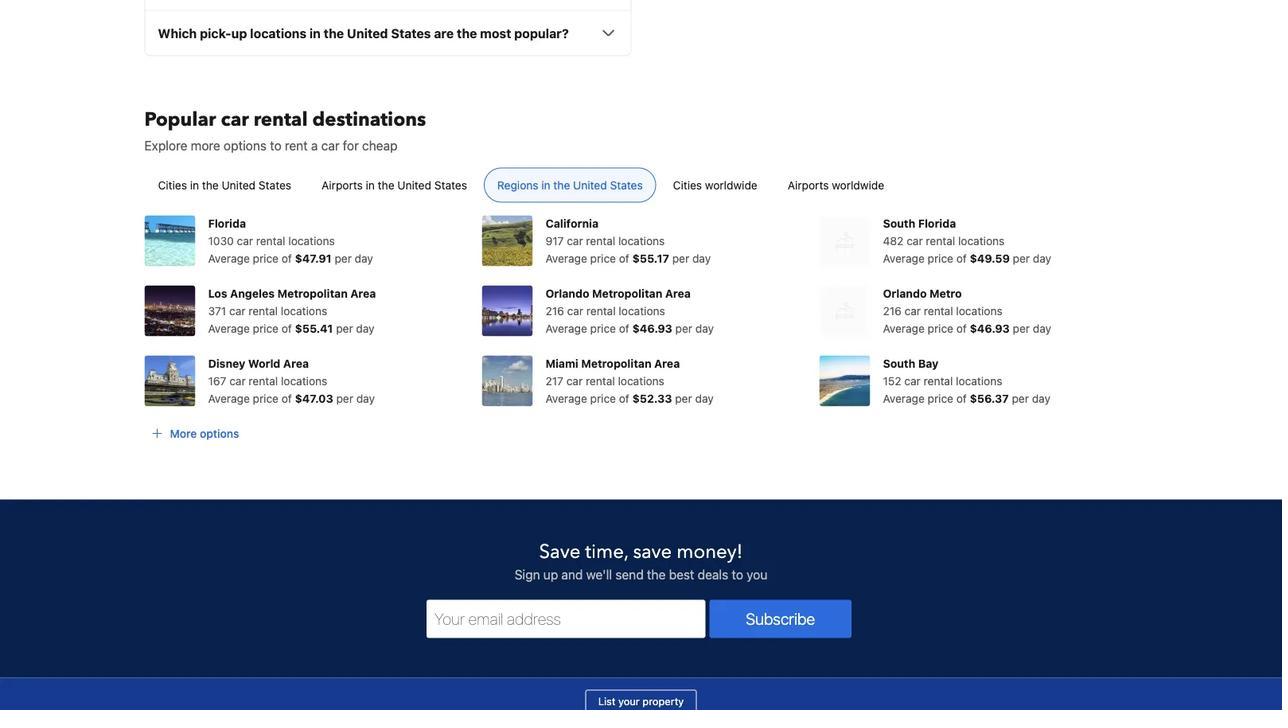 Task type: describe. For each thing, give the bounding box(es) containing it.
917
[[546, 234, 564, 247]]

subscribe
[[746, 609, 815, 628]]

car inside south bay 152 car rental locations average price of $56.37 per day
[[905, 374, 921, 387]]

day inside california 917 car rental locations average price of $55.17 per day
[[693, 251, 711, 265]]

cities for cities worldwide
[[673, 178, 702, 191]]

cities in the united states button
[[144, 167, 305, 202]]

more
[[191, 138, 220, 153]]

of inside disney world area 167 car rental locations average price of $47.03 per day
[[282, 391, 292, 405]]

angeles
[[230, 286, 275, 300]]

$55.17
[[633, 251, 669, 265]]

options inside button
[[200, 427, 239, 440]]

more
[[170, 427, 197, 440]]

217
[[546, 374, 564, 387]]

your
[[619, 695, 640, 707]]

per inside disney world area 167 car rental locations average price of $47.03 per day
[[336, 391, 353, 405]]

los angeles metropolitan area 371 car rental locations average price of $55.41 per day
[[208, 286, 376, 335]]

average inside orlando metro 216 car rental locations average price of $46.93 per day
[[883, 321, 925, 335]]

the inside "button"
[[202, 178, 219, 191]]

cheap car rental in orlando metro image
[[820, 285, 870, 336]]

locations inside south bay 152 car rental locations average price of $56.37 per day
[[956, 374, 1003, 387]]

price inside orlando metro 216 car rental locations average price of $46.93 per day
[[928, 321, 954, 335]]

states for cities in the united states
[[259, 178, 291, 191]]

$46.93 inside orlando metropolitan area 216 car rental locations average price of $46.93 per day
[[633, 321, 673, 335]]

save time, save money! sign up and we'll send the best deals to you
[[515, 539, 768, 582]]

day inside miami metropolitan area 217 car rental locations average price of $52.33 per day
[[695, 391, 714, 405]]

price inside miami metropolitan area 217 car rental locations average price of $52.33 per day
[[590, 391, 616, 405]]

rental inside orlando metro 216 car rental locations average price of $46.93 per day
[[924, 304, 953, 317]]

of inside miami metropolitan area 217 car rental locations average price of $52.33 per day
[[619, 391, 630, 405]]

to inside popular car rental destinations explore more options to rent a car for cheap
[[270, 138, 282, 153]]

152
[[883, 374, 902, 387]]

united for regions in the united states
[[573, 178, 607, 191]]

per inside miami metropolitan area 217 car rental locations average price of $52.33 per day
[[675, 391, 692, 405]]

rental inside miami metropolitan area 217 car rental locations average price of $52.33 per day
[[586, 374, 615, 387]]

and
[[562, 567, 583, 582]]

save
[[539, 539, 581, 565]]

day inside the south florida 482 car rental locations average price of $49.59 per day
[[1033, 251, 1052, 265]]

the inside button
[[554, 178, 570, 191]]

per inside california 917 car rental locations average price of $55.17 per day
[[672, 251, 690, 265]]

regions in the united states
[[497, 178, 643, 191]]

united inside dropdown button
[[347, 25, 388, 40]]

cities in the united states
[[158, 178, 291, 191]]

money!
[[677, 539, 743, 565]]

worldwide for cities worldwide
[[705, 178, 758, 191]]

car inside the south florida 482 car rental locations average price of $49.59 per day
[[907, 234, 923, 247]]

1030
[[208, 234, 234, 247]]

more options
[[170, 427, 239, 440]]

of inside orlando metropolitan area 216 car rental locations average price of $46.93 per day
[[619, 321, 630, 335]]

price inside orlando metropolitan area 216 car rental locations average price of $46.93 per day
[[590, 321, 616, 335]]

regions in the united states button
[[484, 167, 656, 202]]

average inside disney world area 167 car rental locations average price of $47.03 per day
[[208, 391, 250, 405]]

price inside california 917 car rental locations average price of $55.17 per day
[[590, 251, 616, 265]]

cities worldwide
[[673, 178, 758, 191]]

united for airports in the united states
[[398, 178, 431, 191]]

are
[[434, 25, 454, 40]]

florida 1030 car rental locations average price of $47.91 per day
[[208, 216, 373, 265]]

$47.03
[[295, 391, 333, 405]]

cheap car rental in los angeles metropolitan area image
[[144, 285, 195, 336]]

save
[[633, 539, 672, 565]]

car right a
[[321, 138, 340, 153]]

locations inside miami metropolitan area 217 car rental locations average price of $52.33 per day
[[618, 374, 665, 387]]

deals
[[698, 567, 729, 582]]

car inside disney world area 167 car rental locations average price of $47.03 per day
[[229, 374, 246, 387]]

area inside los angeles metropolitan area 371 car rental locations average price of $55.41 per day
[[351, 286, 376, 300]]

los
[[208, 286, 227, 300]]

day inside disney world area 167 car rental locations average price of $47.03 per day
[[356, 391, 375, 405]]

florida inside the south florida 482 car rental locations average price of $49.59 per day
[[918, 216, 956, 229]]

of inside california 917 car rental locations average price of $55.17 per day
[[619, 251, 630, 265]]

which pick-up locations in the united states are the most popular? button
[[158, 23, 618, 42]]

Your email address email field
[[427, 600, 706, 638]]

average inside orlando metropolitan area 216 car rental locations average price of $46.93 per day
[[546, 321, 587, 335]]

popular?
[[514, 25, 569, 40]]

$52.33
[[633, 391, 672, 405]]

south bay 152 car rental locations average price of $56.37 per day
[[883, 356, 1051, 405]]

disney world area 167 car rental locations average price of $47.03 per day
[[208, 356, 375, 405]]

$46.93 inside orlando metro 216 car rental locations average price of $46.93 per day
[[970, 321, 1010, 335]]

locations inside orlando metropolitan area 216 car rental locations average price of $46.93 per day
[[619, 304, 665, 317]]

locations inside florida 1030 car rental locations average price of $47.91 per day
[[288, 234, 335, 247]]

most
[[480, 25, 511, 40]]

the inside button
[[378, 178, 394, 191]]

rental inside orlando metropolitan area 216 car rental locations average price of $46.93 per day
[[587, 304, 616, 317]]

locations inside the south florida 482 car rental locations average price of $49.59 per day
[[958, 234, 1005, 247]]

save time, save money! footer
[[0, 499, 1282, 710]]

area for orlando metropolitan area 216 car rental locations average price of $46.93 per day
[[665, 286, 691, 300]]

orlando for car
[[883, 286, 927, 300]]

cheap car rental in california image
[[482, 215, 533, 266]]

rental inside disney world area 167 car rental locations average price of $47.03 per day
[[249, 374, 278, 387]]

states inside the which pick-up locations in the united states are the most popular? dropdown button
[[391, 25, 431, 40]]

rental inside california 917 car rental locations average price of $55.17 per day
[[586, 234, 616, 247]]

time,
[[585, 539, 628, 565]]

$55.41
[[295, 321, 333, 335]]

of inside orlando metro 216 car rental locations average price of $46.93 per day
[[957, 321, 967, 335]]

airports in the united states
[[322, 178, 467, 191]]

sign
[[515, 567, 540, 582]]

airports worldwide button
[[774, 167, 898, 202]]

car right popular
[[221, 107, 249, 133]]

day inside los angeles metropolitan area 371 car rental locations average price of $55.41 per day
[[356, 321, 375, 335]]

average inside florida 1030 car rental locations average price of $47.91 per day
[[208, 251, 250, 265]]

states for regions in the united states
[[610, 178, 643, 191]]

per inside los angeles metropolitan area 371 car rental locations average price of $55.41 per day
[[336, 321, 353, 335]]

to inside save time, save money! sign up and we'll send the best deals to you
[[732, 567, 744, 582]]

airports worldwide
[[788, 178, 885, 191]]

metropolitan inside los angeles metropolitan area 371 car rental locations average price of $55.41 per day
[[277, 286, 348, 300]]

orlando for 216
[[546, 286, 589, 300]]

locations inside dropdown button
[[250, 25, 307, 40]]

per inside south bay 152 car rental locations average price of $56.37 per day
[[1012, 391, 1029, 405]]

best
[[669, 567, 695, 582]]

per inside the south florida 482 car rental locations average price of $49.59 per day
[[1013, 251, 1030, 265]]

airports for airports in the united states
[[322, 178, 363, 191]]

metropolitan for miami
[[581, 356, 652, 370]]

which pick-up locations in the united states are the most popular?
[[158, 25, 569, 40]]

states for airports in the united states
[[434, 178, 467, 191]]

cities worldwide button
[[660, 167, 771, 202]]



Task type: vqa. For each thing, say whether or not it's contained in the screenshot.


Task type: locate. For each thing, give the bounding box(es) containing it.
1 horizontal spatial up
[[544, 567, 558, 582]]

of inside the south florida 482 car rental locations average price of $49.59 per day
[[957, 251, 967, 265]]

of left $55.41
[[282, 321, 292, 335]]

of up miami metropolitan area 217 car rental locations average price of $52.33 per day
[[619, 321, 630, 335]]

california
[[546, 216, 599, 229]]

1 vertical spatial south
[[883, 356, 916, 370]]

rental down california
[[586, 234, 616, 247]]

in for cities in the united states
[[190, 178, 199, 191]]

subscribe button
[[710, 600, 852, 638]]

metro
[[930, 286, 962, 300]]

car right 152
[[905, 374, 921, 387]]

2 $46.93 from the left
[[970, 321, 1010, 335]]

states up california 917 car rental locations average price of $55.17 per day
[[610, 178, 643, 191]]

average
[[208, 251, 250, 265], [546, 251, 587, 265], [883, 251, 925, 265], [208, 321, 250, 335], [546, 321, 587, 335], [883, 321, 925, 335], [208, 391, 250, 405], [546, 391, 587, 405], [883, 391, 925, 405]]

a
[[311, 138, 318, 153]]

united for cities in the united states
[[222, 178, 256, 191]]

0 horizontal spatial florida
[[208, 216, 246, 229]]

216 inside orlando metropolitan area 216 car rental locations average price of $46.93 per day
[[546, 304, 564, 317]]

per right $55.17
[[672, 251, 690, 265]]

1 horizontal spatial florida
[[918, 216, 956, 229]]

rental inside the south florida 482 car rental locations average price of $49.59 per day
[[926, 234, 955, 247]]

in inside button
[[542, 178, 551, 191]]

miami metropolitan area 217 car rental locations average price of $52.33 per day
[[546, 356, 714, 405]]

0 vertical spatial up
[[231, 25, 247, 40]]

day
[[355, 251, 373, 265], [693, 251, 711, 265], [1033, 251, 1052, 265], [356, 321, 375, 335], [696, 321, 714, 335], [1033, 321, 1052, 335], [356, 391, 375, 405], [695, 391, 714, 405], [1032, 391, 1051, 405]]

rental inside los angeles metropolitan area 371 car rental locations average price of $55.41 per day
[[249, 304, 278, 317]]

0 horizontal spatial airports
[[322, 178, 363, 191]]

we'll
[[586, 567, 612, 582]]

which
[[158, 25, 197, 40]]

destinations
[[313, 107, 426, 133]]

1 216 from the left
[[546, 304, 564, 317]]

orlando left metro
[[883, 286, 927, 300]]

price up 'angeles'
[[253, 251, 279, 265]]

orlando
[[546, 286, 589, 300], [883, 286, 927, 300]]

day inside orlando metropolitan area 216 car rental locations average price of $46.93 per day
[[696, 321, 714, 335]]

average down 482
[[883, 251, 925, 265]]

price inside south bay 152 car rental locations average price of $56.37 per day
[[928, 391, 954, 405]]

metropolitan down $47.91
[[277, 286, 348, 300]]

1 horizontal spatial airports
[[788, 178, 829, 191]]

car up "bay"
[[905, 304, 921, 317]]

florida inside florida 1030 car rental locations average price of $47.91 per day
[[208, 216, 246, 229]]

1 vertical spatial to
[[732, 567, 744, 582]]

united up 1030
[[222, 178, 256, 191]]

rental right 1030
[[256, 234, 285, 247]]

price inside los angeles metropolitan area 371 car rental locations average price of $55.41 per day
[[253, 321, 279, 335]]

up left and
[[544, 567, 558, 582]]

per right $49.59
[[1013, 251, 1030, 265]]

rental right 482
[[926, 234, 955, 247]]

united
[[347, 25, 388, 40], [222, 178, 256, 191], [398, 178, 431, 191], [573, 178, 607, 191]]

cheap car rental in south florida image
[[820, 215, 870, 266]]

1 horizontal spatial to
[[732, 567, 744, 582]]

average inside south bay 152 car rental locations average price of $56.37 per day
[[883, 391, 925, 405]]

states left "are"
[[391, 25, 431, 40]]

1 $46.93 from the left
[[633, 321, 673, 335]]

worldwide inside cities worldwide button
[[705, 178, 758, 191]]

$47.91
[[295, 251, 332, 265]]

miami
[[546, 356, 579, 370]]

united up california
[[573, 178, 607, 191]]

per inside orlando metropolitan area 216 car rental locations average price of $46.93 per day
[[676, 321, 693, 335]]

1 florida from the left
[[208, 216, 246, 229]]

orlando inside orlando metropolitan area 216 car rental locations average price of $46.93 per day
[[546, 286, 589, 300]]

united left "are"
[[347, 25, 388, 40]]

1 horizontal spatial orlando
[[883, 286, 927, 300]]

rental right "217" on the left of the page
[[586, 374, 615, 387]]

2 216 from the left
[[883, 304, 902, 317]]

south florida 482 car rental locations average price of $49.59 per day
[[883, 216, 1052, 265]]

of left $47.91
[[282, 251, 292, 265]]

2 florida from the left
[[918, 216, 956, 229]]

in
[[310, 25, 321, 40], [190, 178, 199, 191], [366, 178, 375, 191], [542, 178, 551, 191]]

price up metro
[[928, 251, 954, 265]]

371
[[208, 304, 226, 317]]

1 horizontal spatial $46.93
[[970, 321, 1010, 335]]

$56.37
[[970, 391, 1009, 405]]

up inside save time, save money! sign up and we'll send the best deals to you
[[544, 567, 558, 582]]

locations inside orlando metro 216 car rental locations average price of $46.93 per day
[[956, 304, 1003, 317]]

in for airports in the united states
[[366, 178, 375, 191]]

average down 167 in the left bottom of the page
[[208, 391, 250, 405]]

locations up $55.17
[[619, 234, 665, 247]]

rental down world
[[249, 374, 278, 387]]

day inside orlando metro 216 car rental locations average price of $46.93 per day
[[1033, 321, 1052, 335]]

area inside orlando metropolitan area 216 car rental locations average price of $46.93 per day
[[665, 286, 691, 300]]

216 right cheap car rental in orlando metropolitan area image
[[546, 304, 564, 317]]

0 horizontal spatial to
[[270, 138, 282, 153]]

car down california
[[567, 234, 583, 247]]

you
[[747, 567, 768, 582]]

states inside the cities in the united states "button"
[[259, 178, 291, 191]]

airports for airports worldwide
[[788, 178, 829, 191]]

cities for cities in the united states
[[158, 178, 187, 191]]

metropolitan up $52.33
[[581, 356, 652, 370]]

airports in the united states button
[[308, 167, 481, 202]]

1 south from the top
[[883, 216, 916, 229]]

explore
[[144, 138, 187, 153]]

of left the $56.37
[[957, 391, 967, 405]]

locations
[[250, 25, 307, 40], [288, 234, 335, 247], [619, 234, 665, 247], [958, 234, 1005, 247], [281, 304, 327, 317], [619, 304, 665, 317], [956, 304, 1003, 317], [281, 374, 327, 387], [618, 374, 665, 387], [956, 374, 1003, 387]]

price down "bay"
[[928, 391, 954, 405]]

216
[[546, 304, 564, 317], [883, 304, 902, 317]]

of down metro
[[957, 321, 967, 335]]

average down 371 on the top left
[[208, 321, 250, 335]]

price down metro
[[928, 321, 954, 335]]

0 vertical spatial to
[[270, 138, 282, 153]]

the
[[324, 25, 344, 40], [457, 25, 477, 40], [202, 178, 219, 191], [378, 178, 394, 191], [554, 178, 570, 191], [647, 567, 666, 582]]

car right 167 in the left bottom of the page
[[229, 374, 246, 387]]

average down 917
[[546, 251, 587, 265]]

united down cheap
[[398, 178, 431, 191]]

price inside the south florida 482 car rental locations average price of $49.59 per day
[[928, 251, 954, 265]]

per up south bay 152 car rental locations average price of $56.37 per day in the bottom right of the page
[[1013, 321, 1030, 335]]

$46.93
[[633, 321, 673, 335], [970, 321, 1010, 335]]

0 horizontal spatial cities
[[158, 178, 187, 191]]

167
[[208, 374, 226, 387]]

average up "bay"
[[883, 321, 925, 335]]

0 horizontal spatial $46.93
[[633, 321, 673, 335]]

price inside disney world area 167 car rental locations average price of $47.03 per day
[[253, 391, 279, 405]]

per inside florida 1030 car rental locations average price of $47.91 per day
[[335, 251, 352, 265]]

of inside florida 1030 car rental locations average price of $47.91 per day
[[282, 251, 292, 265]]

options right the 'more'
[[200, 427, 239, 440]]

$46.93 up miami metropolitan area 217 car rental locations average price of $52.33 per day
[[633, 321, 673, 335]]

average down "217" on the left of the page
[[546, 391, 587, 405]]

in for regions in the united states
[[542, 178, 551, 191]]

south inside the south florida 482 car rental locations average price of $49.59 per day
[[883, 216, 916, 229]]

per
[[335, 251, 352, 265], [672, 251, 690, 265], [1013, 251, 1030, 265], [336, 321, 353, 335], [676, 321, 693, 335], [1013, 321, 1030, 335], [336, 391, 353, 405], [675, 391, 692, 405], [1012, 391, 1029, 405]]

more options button
[[144, 419, 246, 448]]

per right $52.33
[[675, 391, 692, 405]]

car inside los angeles metropolitan area 371 car rental locations average price of $55.41 per day
[[229, 304, 246, 317]]

south inside south bay 152 car rental locations average price of $56.37 per day
[[883, 356, 916, 370]]

up inside dropdown button
[[231, 25, 247, 40]]

rental inside florida 1030 car rental locations average price of $47.91 per day
[[256, 234, 285, 247]]

0 vertical spatial south
[[883, 216, 916, 229]]

per right $47.91
[[335, 251, 352, 265]]

average up miami
[[546, 321, 587, 335]]

to left rent
[[270, 138, 282, 153]]

car inside california 917 car rental locations average price of $55.17 per day
[[567, 234, 583, 247]]

area for disney world area 167 car rental locations average price of $47.03 per day
[[283, 356, 309, 370]]

united inside button
[[398, 178, 431, 191]]

cheap car rental in miami metropolitan area image
[[482, 355, 533, 406]]

united inside "button"
[[222, 178, 256, 191]]

send
[[616, 567, 644, 582]]

locations inside california 917 car rental locations average price of $55.17 per day
[[619, 234, 665, 247]]

482
[[883, 234, 904, 247]]

south
[[883, 216, 916, 229], [883, 356, 916, 370]]

locations up $47.91
[[288, 234, 335, 247]]

average inside los angeles metropolitan area 371 car rental locations average price of $55.41 per day
[[208, 321, 250, 335]]

car inside miami metropolitan area 217 car rental locations average price of $52.33 per day
[[567, 374, 583, 387]]

price
[[253, 251, 279, 265], [590, 251, 616, 265], [928, 251, 954, 265], [253, 321, 279, 335], [590, 321, 616, 335], [928, 321, 954, 335], [253, 391, 279, 405], [590, 391, 616, 405], [928, 391, 954, 405]]

2 cities from the left
[[673, 178, 702, 191]]

area inside miami metropolitan area 217 car rental locations average price of $52.33 per day
[[654, 356, 680, 370]]

world
[[248, 356, 281, 370]]

worldwide inside airports worldwide button
[[832, 178, 885, 191]]

up right which
[[231, 25, 247, 40]]

locations up the $56.37
[[956, 374, 1003, 387]]

day inside south bay 152 car rental locations average price of $56.37 per day
[[1032, 391, 1051, 405]]

to left you
[[732, 567, 744, 582]]

rent
[[285, 138, 308, 153]]

car right "217" on the left of the page
[[567, 374, 583, 387]]

0 horizontal spatial up
[[231, 25, 247, 40]]

area for miami metropolitan area 217 car rental locations average price of $52.33 per day
[[654, 356, 680, 370]]

1 airports from the left
[[322, 178, 363, 191]]

of left $55.17
[[619, 251, 630, 265]]

orlando metropolitan area 216 car rental locations average price of $46.93 per day
[[546, 286, 714, 335]]

regions
[[497, 178, 539, 191]]

florida up metro
[[918, 216, 956, 229]]

locations inside los angeles metropolitan area 371 car rental locations average price of $55.41 per day
[[281, 304, 327, 317]]

cheap car rental in disney world area image
[[144, 355, 195, 406]]

car inside orlando metro 216 car rental locations average price of $46.93 per day
[[905, 304, 921, 317]]

of left $52.33
[[619, 391, 630, 405]]

states left regions
[[434, 178, 467, 191]]

property
[[643, 695, 684, 707]]

price down california
[[590, 251, 616, 265]]

locations up $52.33
[[618, 374, 665, 387]]

car inside orlando metropolitan area 216 car rental locations average price of $46.93 per day
[[567, 304, 584, 317]]

area
[[351, 286, 376, 300], [665, 286, 691, 300], [283, 356, 309, 370], [654, 356, 680, 370]]

216 inside orlando metro 216 car rental locations average price of $46.93 per day
[[883, 304, 902, 317]]

for
[[343, 138, 359, 153]]

2 orlando from the left
[[883, 286, 927, 300]]

states down rent
[[259, 178, 291, 191]]

per right the '$47.03' at the left bottom of page
[[336, 391, 353, 405]]

1 orlando from the left
[[546, 286, 589, 300]]

of left $49.59
[[957, 251, 967, 265]]

1 horizontal spatial 216
[[883, 304, 902, 317]]

list your property
[[598, 695, 684, 707]]

locations down $55.17
[[619, 304, 665, 317]]

1 cities from the left
[[158, 178, 187, 191]]

up
[[231, 25, 247, 40], [544, 567, 558, 582]]

rental
[[254, 107, 308, 133], [256, 234, 285, 247], [586, 234, 616, 247], [926, 234, 955, 247], [249, 304, 278, 317], [587, 304, 616, 317], [924, 304, 953, 317], [249, 374, 278, 387], [586, 374, 615, 387], [924, 374, 953, 387]]

price inside florida 1030 car rental locations average price of $47.91 per day
[[253, 251, 279, 265]]

rental down california 917 car rental locations average price of $55.17 per day
[[587, 304, 616, 317]]

options right more
[[224, 138, 267, 153]]

$49.59
[[970, 251, 1010, 265]]

popular car rental destinations explore more options to rent a car for cheap
[[144, 107, 426, 153]]

airports
[[322, 178, 363, 191], [788, 178, 829, 191]]

average inside california 917 car rental locations average price of $55.17 per day
[[546, 251, 587, 265]]

tab list
[[132, 167, 1151, 203]]

car inside florida 1030 car rental locations average price of $47.91 per day
[[237, 234, 253, 247]]

0 horizontal spatial orlando
[[546, 286, 589, 300]]

average down 1030
[[208, 251, 250, 265]]

list your property link
[[586, 690, 697, 710]]

cheap car rental in florida image
[[144, 215, 195, 266]]

1 worldwide from the left
[[705, 178, 758, 191]]

per up miami metropolitan area 217 car rental locations average price of $52.33 per day
[[676, 321, 693, 335]]

south for 152
[[883, 356, 916, 370]]

metropolitan down $55.17
[[592, 286, 663, 300]]

price down world
[[253, 391, 279, 405]]

options inside popular car rental destinations explore more options to rent a car for cheap
[[224, 138, 267, 153]]

per inside orlando metro 216 car rental locations average price of $46.93 per day
[[1013, 321, 1030, 335]]

pick-
[[200, 25, 231, 40]]

tab list containing cities in the united states
[[132, 167, 1151, 203]]

south up 482
[[883, 216, 916, 229]]

rental inside south bay 152 car rental locations average price of $56.37 per day
[[924, 374, 953, 387]]

metropolitan inside miami metropolitan area 217 car rental locations average price of $52.33 per day
[[581, 356, 652, 370]]

car right 1030
[[237, 234, 253, 247]]

list
[[598, 695, 616, 707]]

per right the $56.37
[[1012, 391, 1029, 405]]

car right 482
[[907, 234, 923, 247]]

2 airports from the left
[[788, 178, 829, 191]]

locations down metro
[[956, 304, 1003, 317]]

disney
[[208, 356, 245, 370]]

worldwide for airports worldwide
[[832, 178, 885, 191]]

locations right pick-
[[250, 25, 307, 40]]

florida up 1030
[[208, 216, 246, 229]]

average down 152
[[883, 391, 925, 405]]

cheap
[[362, 138, 398, 153]]

to
[[270, 138, 282, 153], [732, 567, 744, 582]]

orlando metro 216 car rental locations average price of $46.93 per day
[[883, 286, 1052, 335]]

locations up the '$47.03' at the left bottom of page
[[281, 374, 327, 387]]

1 vertical spatial up
[[544, 567, 558, 582]]

rental down 'angeles'
[[249, 304, 278, 317]]

per right $55.41
[[336, 321, 353, 335]]

of
[[282, 251, 292, 265], [619, 251, 630, 265], [957, 251, 967, 265], [282, 321, 292, 335], [619, 321, 630, 335], [957, 321, 967, 335], [282, 391, 292, 405], [619, 391, 630, 405], [957, 391, 967, 405]]

216 right cheap car rental in orlando metro image
[[883, 304, 902, 317]]

1 vertical spatial options
[[200, 427, 239, 440]]

cities inside button
[[673, 178, 702, 191]]

cheap car rental in orlando metropolitan area image
[[482, 285, 533, 336]]

2 south from the top
[[883, 356, 916, 370]]

rental up rent
[[254, 107, 308, 133]]

price up world
[[253, 321, 279, 335]]

locations up $49.59
[[958, 234, 1005, 247]]

airports up cheap car rental in south florida image
[[788, 178, 829, 191]]

the inside save time, save money! sign up and we'll send the best deals to you
[[647, 567, 666, 582]]

price left $52.33
[[590, 391, 616, 405]]

0 horizontal spatial worldwide
[[705, 178, 758, 191]]

rental inside popular car rental destinations explore more options to rent a car for cheap
[[254, 107, 308, 133]]

south for 482
[[883, 216, 916, 229]]

average inside miami metropolitan area 217 car rental locations average price of $52.33 per day
[[546, 391, 587, 405]]

0 vertical spatial options
[[224, 138, 267, 153]]

0 horizontal spatial 216
[[546, 304, 564, 317]]

cities
[[158, 178, 187, 191], [673, 178, 702, 191]]

car up miami
[[567, 304, 584, 317]]

1 horizontal spatial cities
[[673, 178, 702, 191]]

california 917 car rental locations average price of $55.17 per day
[[546, 216, 711, 265]]

$46.93 up south bay 152 car rental locations average price of $56.37 per day in the bottom right of the page
[[970, 321, 1010, 335]]

rental down metro
[[924, 304, 953, 317]]

area inside disney world area 167 car rental locations average price of $47.03 per day
[[283, 356, 309, 370]]

popular
[[144, 107, 216, 133]]

airports down the for
[[322, 178, 363, 191]]

orlando down 917
[[546, 286, 589, 300]]

car right 371 on the top left
[[229, 304, 246, 317]]

locations up $55.41
[[281, 304, 327, 317]]

options
[[224, 138, 267, 153], [200, 427, 239, 440]]

price up miami metropolitan area 217 car rental locations average price of $52.33 per day
[[590, 321, 616, 335]]

states inside airports in the united states button
[[434, 178, 467, 191]]

in inside button
[[366, 178, 375, 191]]

metropolitan inside orlando metropolitan area 216 car rental locations average price of $46.93 per day
[[592, 286, 663, 300]]

locations inside disney world area 167 car rental locations average price of $47.03 per day
[[281, 374, 327, 387]]

of left the '$47.03' at the left bottom of page
[[282, 391, 292, 405]]

bay
[[918, 356, 939, 370]]

south up 152
[[883, 356, 916, 370]]

orlando inside orlando metro 216 car rental locations average price of $46.93 per day
[[883, 286, 927, 300]]

metropolitan for orlando
[[592, 286, 663, 300]]

cheap car rental in south bay image
[[820, 355, 870, 406]]

states
[[391, 25, 431, 40], [259, 178, 291, 191], [434, 178, 467, 191], [610, 178, 643, 191]]

day inside florida 1030 car rental locations average price of $47.91 per day
[[355, 251, 373, 265]]

of inside los angeles metropolitan area 371 car rental locations average price of $55.41 per day
[[282, 321, 292, 335]]

of inside south bay 152 car rental locations average price of $56.37 per day
[[957, 391, 967, 405]]

2 worldwide from the left
[[832, 178, 885, 191]]

rental down "bay"
[[924, 374, 953, 387]]

worldwide
[[705, 178, 758, 191], [832, 178, 885, 191]]

in inside dropdown button
[[310, 25, 321, 40]]

1 horizontal spatial worldwide
[[832, 178, 885, 191]]

florida
[[208, 216, 246, 229], [918, 216, 956, 229]]

average inside the south florida 482 car rental locations average price of $49.59 per day
[[883, 251, 925, 265]]



